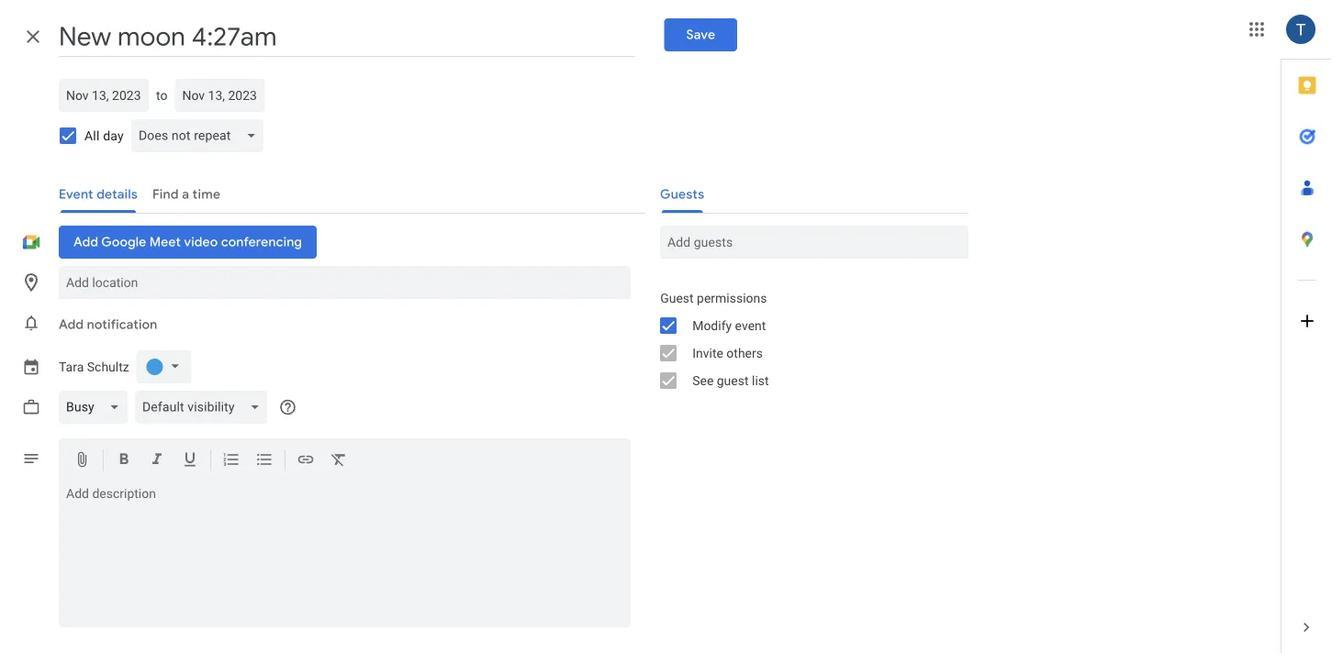Task type: locate. For each thing, give the bounding box(es) containing it.
Location text field
[[66, 266, 624, 299]]

guest
[[717, 373, 749, 388]]

invite
[[693, 346, 723, 361]]

bulleted list image
[[255, 451, 274, 472]]

group
[[646, 285, 969, 395]]

invite others
[[693, 346, 763, 361]]

None field
[[131, 119, 271, 152], [59, 391, 135, 424], [135, 391, 275, 424], [131, 119, 271, 152], [59, 391, 135, 424], [135, 391, 275, 424]]

permissions
[[697, 291, 767, 306]]

formatting options toolbar
[[59, 439, 631, 483]]

tara
[[59, 360, 84, 375]]

remove formatting image
[[330, 451, 348, 472]]

others
[[727, 346, 763, 361]]

guest permissions
[[660, 291, 767, 306]]

guest
[[660, 291, 694, 306]]

group containing guest permissions
[[646, 285, 969, 395]]

italic image
[[148, 451, 166, 472]]

insert link image
[[297, 451, 315, 472]]

tab list
[[1282, 60, 1332, 602]]

Title text field
[[59, 17, 635, 57]]

event
[[735, 318, 766, 333]]

add notification
[[59, 317, 157, 333]]

all
[[84, 128, 100, 143]]

day
[[103, 128, 124, 143]]

list
[[752, 373, 769, 388]]



Task type: vqa. For each thing, say whether or not it's contained in the screenshot.
the April 1 element
no



Task type: describe. For each thing, give the bounding box(es) containing it.
End date text field
[[182, 84, 258, 107]]

see guest list
[[693, 373, 769, 388]]

Start date text field
[[66, 84, 141, 107]]

add notification button
[[51, 303, 165, 347]]

numbered list image
[[222, 451, 241, 472]]

underline image
[[181, 451, 199, 472]]

tara schultz
[[59, 360, 129, 375]]

bold image
[[115, 451, 133, 472]]

Description text field
[[59, 487, 631, 624]]

all day
[[84, 128, 124, 143]]

notification
[[87, 317, 157, 333]]

to
[[156, 88, 168, 103]]

schultz
[[87, 360, 129, 375]]

Guests text field
[[668, 226, 962, 259]]

modify event
[[693, 318, 766, 333]]

save
[[687, 27, 716, 43]]

modify
[[693, 318, 732, 333]]

save button
[[665, 18, 738, 51]]

see
[[693, 373, 714, 388]]

add
[[59, 317, 84, 333]]



